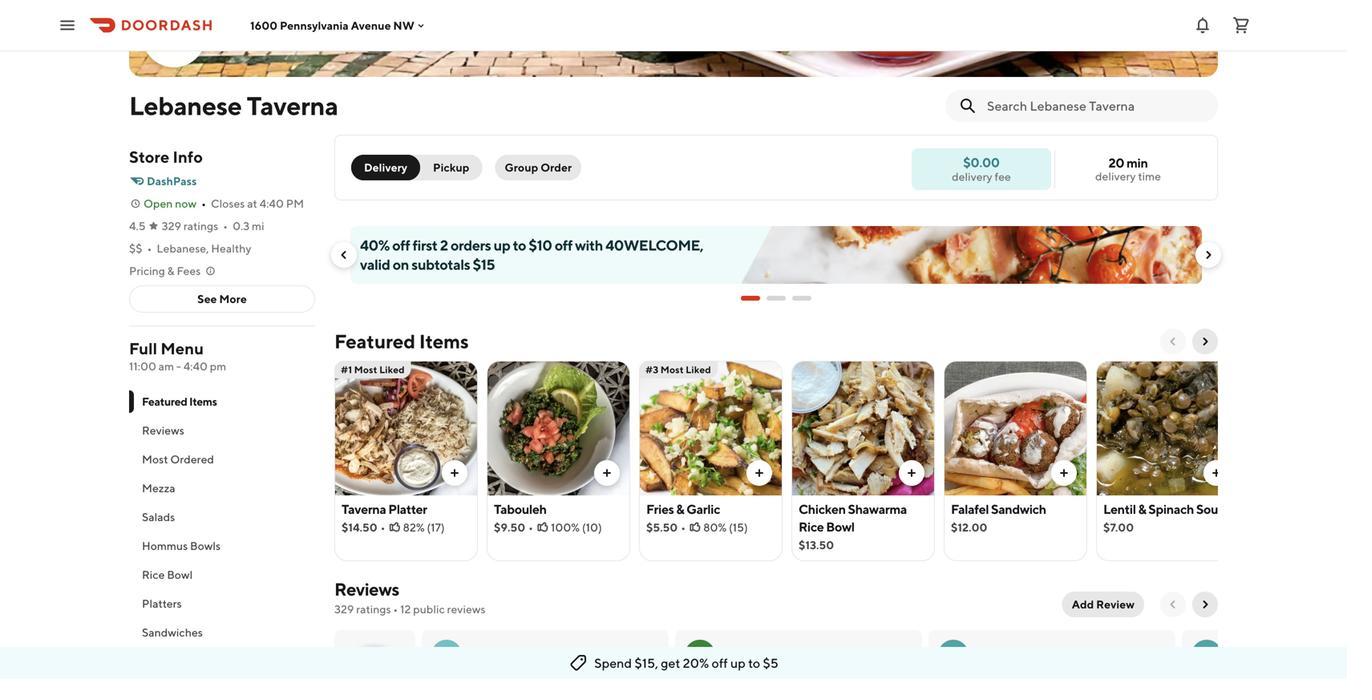 Task type: locate. For each thing, give the bounding box(es) containing it.
2 horizontal spatial most
[[661, 364, 684, 376]]

• down tabouleh
[[529, 521, 534, 534]]

liked for &
[[686, 364, 712, 376]]

0 horizontal spatial up
[[494, 237, 511, 254]]

delivery left time
[[1096, 170, 1137, 183]]

annika
[[722, 648, 762, 663]]

up up $15
[[494, 237, 511, 254]]

0 vertical spatial bowl
[[827, 520, 855, 535]]

1 horizontal spatial bowl
[[827, 520, 855, 535]]

$5
[[763, 656, 779, 671]]

1 horizontal spatial delivery
[[1096, 170, 1137, 183]]

featured up #1 most liked
[[335, 330, 416, 353]]

1 vertical spatial to
[[749, 656, 761, 671]]

sandwiches button
[[129, 619, 315, 648]]

1 horizontal spatial ratings
[[356, 603, 391, 616]]

see more button
[[130, 286, 315, 312]]

bowl inside rice bowl button
[[167, 568, 193, 582]]

notification bell image
[[1194, 16, 1213, 35]]

reviews
[[142, 424, 184, 437], [335, 579, 399, 600]]

20 min delivery time
[[1096, 155, 1162, 183]]

previous image
[[1167, 599, 1180, 611]]

•
[[201, 197, 206, 210], [223, 219, 228, 233], [147, 242, 152, 255], [381, 521, 386, 534], [529, 521, 534, 534], [681, 521, 686, 534], [394, 603, 398, 616]]

0 horizontal spatial 329
[[162, 219, 181, 233]]

bowl down chicken
[[827, 520, 855, 535]]

at
[[247, 197, 257, 210]]

1 vertical spatial next button of carousel image
[[1200, 335, 1212, 348]]

up inside 40% off first 2 orders up to $10 off with 40welcome, valid on subtotals $15
[[494, 237, 511, 254]]

featured down am
[[142, 395, 187, 408]]

most
[[354, 364, 378, 376], [661, 364, 684, 376], [142, 453, 168, 466]]

reviews 329 ratings • 12 public reviews
[[335, 579, 486, 616]]

to left $5
[[749, 656, 761, 671]]

4 add item to cart image from the left
[[906, 467, 919, 480]]

info
[[173, 148, 203, 166]]

s left scott
[[443, 647, 451, 664]]

$$
[[129, 242, 142, 255]]

up left $5
[[731, 656, 746, 671]]

100% (10)
[[551, 521, 602, 534]]

1 vertical spatial rice
[[142, 568, 165, 582]]

lebanese,
[[157, 242, 209, 255]]

4:40 right at
[[260, 197, 284, 210]]

add item to cart image for the "tabouleh" image
[[601, 467, 614, 480]]

fees
[[177, 264, 201, 278]]

add review button
[[1063, 592, 1145, 618]]

ratings down reviews link
[[356, 603, 391, 616]]

reviews up the "most ordered"
[[142, 424, 184, 437]]

items up reviews button
[[189, 395, 217, 408]]

1 horizontal spatial to
[[749, 656, 761, 671]]

store
[[129, 148, 170, 166]]

select promotional banner element
[[741, 284, 812, 313]]

12
[[400, 603, 411, 616]]

1600 pennsylvania avenue nw
[[250, 19, 415, 32]]

0 horizontal spatial &
[[167, 264, 175, 278]]

avenue
[[351, 19, 391, 32]]

margaux t
[[976, 648, 1035, 663]]

taverna platter image
[[335, 361, 477, 496]]

0 vertical spatial up
[[494, 237, 511, 254]]

1 vertical spatial up
[[731, 656, 746, 671]]

0 horizontal spatial to
[[513, 237, 526, 254]]

off up the on
[[392, 237, 410, 254]]

1 vertical spatial 329
[[335, 603, 354, 616]]

most right '#1'
[[354, 364, 378, 376]]

& right lentil
[[1139, 502, 1147, 517]]

bowl
[[827, 520, 855, 535], [167, 568, 193, 582]]

1 liked from the left
[[380, 364, 405, 376]]

0 horizontal spatial t
[[764, 648, 771, 663]]

reviews down $14.50
[[335, 579, 399, 600]]

lentil
[[1104, 502, 1137, 517]]

4:40 inside full menu 11:00 am - 4:40 pm
[[183, 360, 208, 373]]

& inside lentil & spinach soup $7.00
[[1139, 502, 1147, 517]]

0 vertical spatial rice
[[799, 520, 824, 535]]

ratings
[[184, 219, 218, 233], [356, 603, 391, 616]]

s right scott
[[501, 648, 509, 663]]

rice
[[799, 520, 824, 535], [142, 568, 165, 582]]

platters button
[[129, 590, 315, 619]]

to for $5
[[749, 656, 761, 671]]

liked down featured items heading
[[380, 364, 405, 376]]

Pickup radio
[[411, 155, 483, 181]]

2 liked from the left
[[686, 364, 712, 376]]

1 horizontal spatial items
[[419, 330, 469, 353]]

valid
[[360, 256, 390, 273]]

lentil & spinach soup image
[[1098, 361, 1240, 496]]

reviews for reviews 329 ratings • 12 public reviews
[[335, 579, 399, 600]]

2 horizontal spatial &
[[1139, 502, 1147, 517]]

#3 most liked
[[646, 364, 712, 376]]

t right "margaux"
[[1028, 648, 1035, 663]]

$15,
[[635, 656, 659, 671]]

1 add item to cart image from the left
[[1058, 467, 1071, 480]]

2 horizontal spatial off
[[712, 656, 728, 671]]

shawarma
[[848, 502, 907, 517]]

• left 12
[[394, 603, 398, 616]]

to inside 40% off first 2 orders up to $10 off with 40welcome, valid on subtotals $15
[[513, 237, 526, 254]]

rice up the $13.50
[[799, 520, 824, 535]]

salads button
[[129, 503, 315, 532]]

add item to cart image
[[1058, 467, 1071, 480], [1211, 467, 1224, 480]]

1 vertical spatial featured
[[142, 395, 187, 408]]

add item to cart image for falafel sandwich
[[1058, 467, 1071, 480]]

Item Search search field
[[988, 97, 1206, 115]]

ratings up $$ • lebanese, healthy
[[184, 219, 218, 233]]

rice inside button
[[142, 568, 165, 582]]

1 horizontal spatial featured
[[335, 330, 416, 353]]

0 vertical spatial reviews
[[142, 424, 184, 437]]

2 add item to cart image from the left
[[601, 467, 614, 480]]

open now
[[144, 197, 197, 210]]

hommus bowls button
[[129, 532, 315, 561]]

0 vertical spatial items
[[419, 330, 469, 353]]

1 horizontal spatial t
[[1028, 648, 1035, 663]]

healthy
[[211, 242, 252, 255]]

tabouleh
[[494, 502, 547, 517]]

0 horizontal spatial 4:40
[[183, 360, 208, 373]]

329 down 'open now'
[[162, 219, 181, 233]]

1 vertical spatial bowl
[[167, 568, 193, 582]]

1 vertical spatial ratings
[[356, 603, 391, 616]]

0 horizontal spatial rice
[[142, 568, 165, 582]]

open menu image
[[58, 16, 77, 35]]

review
[[1097, 598, 1135, 611]]

0 vertical spatial featured
[[335, 330, 416, 353]]

0 vertical spatial taverna
[[247, 91, 338, 121]]

featured items down -
[[142, 395, 217, 408]]

1 t from the left
[[764, 648, 771, 663]]

chicken
[[799, 502, 846, 517]]

taverna platter
[[342, 502, 427, 517]]

1 horizontal spatial most
[[354, 364, 378, 376]]

1 horizontal spatial rice
[[799, 520, 824, 535]]

delivery
[[1096, 170, 1137, 183], [952, 170, 993, 183]]

items down subtotals
[[419, 330, 469, 353]]

up for orders
[[494, 237, 511, 254]]

add item to cart image
[[449, 467, 461, 480], [601, 467, 614, 480], [753, 467, 766, 480], [906, 467, 919, 480]]

lebanese
[[129, 91, 242, 121]]

0 vertical spatial ratings
[[184, 219, 218, 233]]

add review
[[1073, 598, 1135, 611]]

0 horizontal spatial add item to cart image
[[1058, 467, 1071, 480]]

329
[[162, 219, 181, 233], [335, 603, 354, 616]]

3 add item to cart image from the left
[[753, 467, 766, 480]]

0 horizontal spatial items
[[189, 395, 217, 408]]

most inside most ordered button
[[142, 453, 168, 466]]

0 vertical spatial 4:40
[[260, 197, 284, 210]]

closes
[[211, 197, 245, 210]]

1 horizontal spatial &
[[677, 502, 685, 517]]

a
[[695, 647, 706, 664]]

on
[[393, 256, 409, 273]]

most right #3
[[661, 364, 684, 376]]

up for off
[[731, 656, 746, 671]]

1 horizontal spatial up
[[731, 656, 746, 671]]

1 horizontal spatial 329
[[335, 603, 354, 616]]

mezza
[[142, 482, 175, 495]]

reviews inside button
[[142, 424, 184, 437]]

fee
[[995, 170, 1012, 183]]

1 horizontal spatial add item to cart image
[[1211, 467, 1224, 480]]

2 add item to cart image from the left
[[1211, 467, 1224, 480]]

1 horizontal spatial liked
[[686, 364, 712, 376]]

4:40 right -
[[183, 360, 208, 373]]

• down the taverna platter
[[381, 521, 386, 534]]

0 horizontal spatial most
[[142, 453, 168, 466]]

to left $10
[[513, 237, 526, 254]]

pm
[[210, 360, 226, 373]]

reviews link
[[335, 579, 399, 600]]

off right $10
[[555, 237, 573, 254]]

pennsylvania
[[280, 19, 349, 32]]

off
[[392, 237, 410, 254], [555, 237, 573, 254], [712, 656, 728, 671]]

liked right #3
[[686, 364, 712, 376]]

0 horizontal spatial featured
[[142, 395, 187, 408]]

329 down reviews link
[[335, 603, 354, 616]]

featured items up #1 most liked
[[335, 330, 469, 353]]

0 horizontal spatial reviews
[[142, 424, 184, 437]]

mi
[[252, 219, 264, 233]]

delivery left fee
[[952, 170, 993, 183]]

reviews inside reviews 329 ratings • 12 public reviews
[[335, 579, 399, 600]]

featured items
[[335, 330, 469, 353], [142, 395, 217, 408]]

2 t from the left
[[1028, 648, 1035, 663]]

full
[[129, 339, 157, 358]]

1 horizontal spatial reviews
[[335, 579, 399, 600]]

0 vertical spatial 329
[[162, 219, 181, 233]]

0 vertical spatial to
[[513, 237, 526, 254]]

bowl down the hommus bowls
[[167, 568, 193, 582]]

1 vertical spatial 4:40
[[183, 360, 208, 373]]

0 horizontal spatial bowl
[[167, 568, 193, 582]]

1 vertical spatial items
[[189, 395, 217, 408]]

t for a
[[764, 648, 771, 663]]

1 add item to cart image from the left
[[449, 467, 461, 480]]

1 horizontal spatial taverna
[[342, 502, 386, 517]]

to
[[513, 237, 526, 254], [749, 656, 761, 671]]

add item to cart image for fries & garlic image
[[753, 467, 766, 480]]

t right annika
[[764, 648, 771, 663]]

& inside "pricing & fees" button
[[167, 264, 175, 278]]

• down fries & garlic
[[681, 521, 686, 534]]

1 vertical spatial featured items
[[142, 395, 217, 408]]

most up mezza
[[142, 453, 168, 466]]

40welcome,
[[606, 237, 704, 254]]

off right a
[[712, 656, 728, 671]]

& left 'fees'
[[167, 264, 175, 278]]

Delivery radio
[[351, 155, 420, 181]]

4:40
[[260, 197, 284, 210], [183, 360, 208, 373]]

1 vertical spatial reviews
[[335, 579, 399, 600]]

$13.50
[[799, 539, 835, 552]]

rice up platters on the bottom left
[[142, 568, 165, 582]]

sandwiches
[[142, 626, 203, 639]]

0 vertical spatial featured items
[[335, 330, 469, 353]]

0 vertical spatial next button of carousel image
[[1203, 249, 1216, 262]]

0 horizontal spatial taverna
[[247, 91, 338, 121]]

soup
[[1197, 502, 1226, 517]]

reviews button
[[129, 416, 315, 445]]

• left 0.3 at the left top
[[223, 219, 228, 233]]

next button of carousel image
[[1203, 249, 1216, 262], [1200, 335, 1212, 348]]

min
[[1127, 155, 1149, 171]]

0 horizontal spatial liked
[[380, 364, 405, 376]]

11:00
[[129, 360, 156, 373]]

pricing
[[129, 264, 165, 278]]

0 horizontal spatial delivery
[[952, 170, 993, 183]]

& right fries
[[677, 502, 685, 517]]

1 horizontal spatial featured items
[[335, 330, 469, 353]]

liked
[[380, 364, 405, 376], [686, 364, 712, 376]]

scott
[[469, 648, 499, 663]]

80%
[[704, 521, 727, 534]]

pm
[[286, 197, 304, 210]]

lebanese taverna image
[[144, 5, 205, 66]]

nw
[[394, 19, 415, 32]]

featured
[[335, 330, 416, 353], [142, 395, 187, 408]]

ordered
[[170, 453, 214, 466]]



Task type: describe. For each thing, give the bounding box(es) containing it.
1 horizontal spatial 4:40
[[260, 197, 284, 210]]

$10
[[529, 237, 552, 254]]

dashpass
[[147, 175, 197, 188]]

am
[[159, 360, 174, 373]]

delivery
[[364, 161, 408, 174]]

$9.50
[[494, 521, 526, 534]]

$5.50
[[647, 521, 678, 534]]

20%
[[683, 656, 710, 671]]

group
[[505, 161, 539, 174]]

annika t
[[722, 648, 771, 663]]

delivery inside $0.00 delivery fee
[[952, 170, 993, 183]]

$14.50
[[342, 521, 378, 534]]

items inside heading
[[419, 330, 469, 353]]

previous button of carousel image
[[338, 249, 351, 262]]

menu
[[161, 339, 204, 358]]

add item to cart image for chicken shawarma rice bowl image
[[906, 467, 919, 480]]

subtotals
[[412, 256, 470, 273]]

hommus bowls
[[142, 540, 221, 553]]

0.3 mi
[[233, 219, 264, 233]]

now
[[175, 197, 197, 210]]

most ordered
[[142, 453, 214, 466]]

0 horizontal spatial s
[[443, 647, 451, 664]]

featured items heading
[[335, 329, 469, 355]]

delivery inside "20 min delivery time"
[[1096, 170, 1137, 183]]

0.3
[[233, 219, 250, 233]]

tabouleh image
[[488, 361, 630, 496]]

sandwich
[[992, 502, 1047, 517]]

full menu 11:00 am - 4:40 pm
[[129, 339, 226, 373]]

ratings inside reviews 329 ratings • 12 public reviews
[[356, 603, 391, 616]]

0 items, open order cart image
[[1232, 16, 1252, 35]]

get
[[661, 656, 681, 671]]

80% (15)
[[704, 521, 748, 534]]

add item to cart image for lentil & spinach soup
[[1211, 467, 1224, 480]]

scott s
[[469, 648, 509, 663]]

next image
[[1200, 599, 1212, 611]]

falafel sandwich image
[[945, 361, 1087, 496]]

pricing & fees
[[129, 264, 201, 278]]

2
[[440, 237, 448, 254]]

public
[[413, 603, 445, 616]]

with
[[575, 237, 603, 254]]

0 horizontal spatial featured items
[[142, 395, 217, 408]]

0 horizontal spatial ratings
[[184, 219, 218, 233]]

& for spinach
[[1139, 502, 1147, 517]]

open
[[144, 197, 173, 210]]

1 horizontal spatial s
[[501, 648, 509, 663]]

pricing & fees button
[[129, 263, 217, 279]]

bowls
[[190, 540, 221, 553]]

featured inside heading
[[335, 330, 416, 353]]

#3
[[646, 364, 659, 376]]

bowl inside chicken shawarma rice bowl $13.50
[[827, 520, 855, 535]]

add
[[1073, 598, 1095, 611]]

most for fries
[[661, 364, 684, 376]]

falafel sandwich $12.00
[[952, 502, 1047, 534]]

most for taverna
[[354, 364, 378, 376]]

chicken shawarma rice bowl image
[[793, 361, 935, 496]]

j
[[1204, 647, 1211, 664]]

1 horizontal spatial off
[[555, 237, 573, 254]]

329 inside reviews 329 ratings • 12 public reviews
[[335, 603, 354, 616]]

order methods option group
[[351, 155, 483, 181]]

& for garlic
[[677, 502, 685, 517]]

• right $$ at the top of the page
[[147, 242, 152, 255]]

100%
[[551, 521, 580, 534]]

$0.00 delivery fee
[[952, 155, 1012, 183]]

margaux
[[976, 648, 1025, 663]]

fries
[[647, 502, 674, 517]]

20
[[1109, 155, 1125, 171]]

1 vertical spatial taverna
[[342, 502, 386, 517]]

82%
[[403, 521, 425, 534]]

group order
[[505, 161, 572, 174]]

salads
[[142, 511, 175, 524]]

reviews for reviews
[[142, 424, 184, 437]]

reviews
[[447, 603, 486, 616]]

most ordered button
[[129, 445, 315, 474]]

m
[[947, 647, 961, 664]]

$7.00
[[1104, 521, 1135, 534]]

to for $10
[[513, 237, 526, 254]]

group order button
[[495, 155, 582, 181]]

add item to cart image for taverna platter image
[[449, 467, 461, 480]]

platter
[[389, 502, 427, 517]]

rice inside chicken shawarma rice bowl $13.50
[[799, 520, 824, 535]]

t for m
[[1028, 648, 1035, 663]]

liked for platter
[[380, 364, 405, 376]]

40% off first 2 orders up to $10 off with 40welcome, valid on subtotals $15
[[360, 237, 704, 273]]

1600
[[250, 19, 278, 32]]

• inside reviews 329 ratings • 12 public reviews
[[394, 603, 398, 616]]

lentil & spinach soup $7.00
[[1104, 502, 1226, 534]]

store info
[[129, 148, 203, 166]]

329 ratings •
[[162, 219, 228, 233]]

previous button of carousel image
[[1167, 335, 1180, 348]]

rice bowl button
[[129, 561, 315, 590]]

pickup
[[433, 161, 470, 174]]

0 horizontal spatial off
[[392, 237, 410, 254]]

see
[[198, 292, 217, 306]]

(17)
[[427, 521, 445, 534]]

mezza button
[[129, 474, 315, 503]]

lebanese taverna
[[129, 91, 338, 121]]

spend
[[595, 656, 632, 671]]

fries & garlic image
[[640, 361, 782, 496]]

4.5
[[129, 219, 146, 233]]

more
[[219, 292, 247, 306]]

$$ • lebanese, healthy
[[129, 242, 252, 255]]

fries & garlic
[[647, 502, 721, 517]]

hommus
[[142, 540, 188, 553]]

(10)
[[582, 521, 602, 534]]

see more
[[198, 292, 247, 306]]

$12.00
[[952, 521, 988, 534]]

• right now
[[201, 197, 206, 210]]

& for fees
[[167, 264, 175, 278]]

order
[[541, 161, 572, 174]]

rice bowl
[[142, 568, 193, 582]]

platters
[[142, 597, 182, 611]]

1600 pennsylvania avenue nw button
[[250, 19, 428, 32]]

$0.00
[[964, 155, 1000, 170]]



Task type: vqa. For each thing, say whether or not it's contained in the screenshot.
the leftmost Rice
yes



